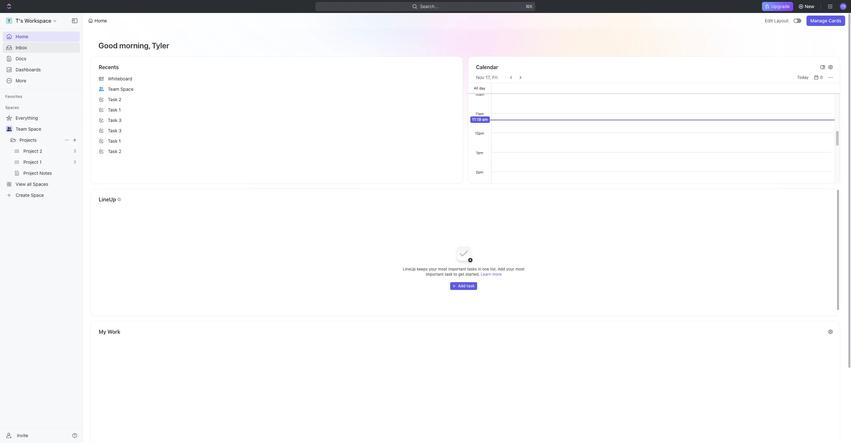 Task type: vqa. For each thing, say whether or not it's contained in the screenshot.
Reminder na﻿me or type '/' for commands 'text box'
no



Task type: describe. For each thing, give the bounding box(es) containing it.
create space
[[16, 193, 44, 198]]

morning,
[[119, 41, 150, 50]]

task 1
[[108, 107, 121, 113]]

‎task 1
[[108, 138, 121, 144]]

docs
[[16, 56, 26, 61]]

favorites
[[5, 94, 22, 99]]

1 vertical spatial spaces
[[33, 182, 48, 187]]

user group image
[[99, 87, 104, 91]]

sidebar navigation
[[0, 13, 84, 444]]

layout:
[[774, 18, 790, 23]]

‎task 1 link
[[96, 136, 457, 146]]

keeps
[[417, 267, 428, 272]]

10am
[[475, 92, 484, 96]]

3 down task 1
[[119, 118, 121, 123]]

1 horizontal spatial team space link
[[96, 84, 457, 95]]

project notes link
[[23, 168, 79, 179]]

new button
[[796, 1, 818, 12]]

task 2 link
[[96, 95, 457, 105]]

0 vertical spatial space
[[120, 86, 133, 92]]

tree inside sidebar navigation
[[3, 113, 80, 201]]

all
[[27, 182, 32, 187]]

2pm
[[476, 170, 483, 174]]

project 2
[[23, 148, 42, 154]]

work
[[107, 329, 120, 335]]

today
[[797, 75, 808, 80]]

recents
[[99, 64, 119, 70]]

task 1 link
[[96, 105, 457, 115]]

3 right project 2 link
[[74, 149, 76, 154]]

add task button
[[450, 283, 477, 290]]

learn more link
[[481, 272, 502, 277]]

0 button
[[812, 74, 825, 82]]

project for project 2
[[23, 148, 38, 154]]

view
[[16, 182, 26, 187]]

am
[[482, 117, 488, 122]]

tb
[[841, 4, 845, 8]]

1 vertical spatial space
[[28, 126, 41, 132]]

task inside lineup keeps your most important tasks in one list. add your most important task to get started.
[[445, 272, 452, 277]]

day
[[479, 86, 485, 90]]

1 your from the left
[[429, 267, 437, 272]]

12pm
[[475, 131, 484, 135]]

my
[[99, 329, 106, 335]]

upgrade link
[[762, 2, 793, 11]]

more
[[16, 78, 26, 83]]

2 for task 2
[[119, 97, 121, 102]]

1 most from the left
[[438, 267, 447, 272]]

0 horizontal spatial spaces
[[5, 105, 19, 110]]

3 up project notes link
[[74, 160, 76, 165]]

team space inside sidebar navigation
[[16, 126, 41, 132]]

dashboards
[[16, 67, 41, 72]]

learn more
[[481, 272, 502, 277]]

tb button
[[838, 1, 848, 12]]

user group image
[[7, 127, 12, 131]]

view all spaces link
[[3, 179, 79, 190]]

11:19
[[472, 117, 481, 122]]

list.
[[490, 267, 497, 272]]

edit
[[765, 18, 773, 23]]

nov 17, fri
[[476, 75, 498, 80]]

workspace
[[24, 18, 51, 24]]

projects link
[[19, 135, 62, 146]]

2 most from the left
[[515, 267, 525, 272]]

1 horizontal spatial important
[[448, 267, 466, 272]]

1 vertical spatial important
[[426, 272, 444, 277]]

projects
[[19, 137, 37, 143]]

1pm
[[476, 151, 483, 155]]

2 task 3 link from the top
[[96, 126, 457, 136]]

project for project 1
[[23, 159, 38, 165]]

home inside sidebar navigation
[[16, 34, 28, 39]]

task for 1st "task 3" link from the top of the page
[[108, 118, 117, 123]]

project 1 link
[[23, 157, 71, 168]]

good morning, tyler
[[98, 41, 169, 50]]

task 3 for 1st "task 3" link from the top of the page
[[108, 118, 121, 123]]

1 for project 1
[[39, 159, 42, 165]]

notes
[[39, 171, 52, 176]]

1 vertical spatial team space link
[[16, 124, 79, 134]]

create
[[16, 193, 30, 198]]

dashboards link
[[3, 65, 80, 75]]

add inside lineup keeps your most important tasks in one list. add your most important task to get started.
[[498, 267, 505, 272]]

‎task 2 link
[[96, 146, 457, 157]]

good
[[98, 41, 118, 50]]

favorites button
[[3, 93, 25, 101]]

docs link
[[3, 54, 80, 64]]

tyler
[[152, 41, 169, 50]]

2 vertical spatial space
[[31, 193, 44, 198]]

whiteboard
[[108, 76, 132, 82]]

today button
[[795, 74, 811, 82]]



Task type: locate. For each thing, give the bounding box(es) containing it.
t's workspace, , element
[[6, 18, 12, 24]]

task up the ‎task 1
[[108, 128, 117, 134]]

1 vertical spatial ‎task
[[108, 149, 117, 154]]

project for project notes
[[23, 171, 38, 176]]

1 horizontal spatial task
[[467, 284, 475, 289]]

add up more
[[498, 267, 505, 272]]

1 vertical spatial project
[[23, 159, 38, 165]]

0 horizontal spatial important
[[426, 272, 444, 277]]

search...
[[420, 4, 439, 9]]

lineup for lineup
[[99, 197, 116, 203]]

project up project 1
[[23, 148, 38, 154]]

team space link up task 1 link
[[96, 84, 457, 95]]

task 3
[[108, 118, 121, 123], [108, 128, 121, 134]]

manage cards
[[810, 18, 841, 23]]

1 horizontal spatial most
[[515, 267, 525, 272]]

1 horizontal spatial your
[[506, 267, 514, 272]]

0 vertical spatial team space
[[108, 86, 133, 92]]

view all spaces
[[16, 182, 48, 187]]

your right list.
[[506, 267, 514, 272]]

2 task 3 from the top
[[108, 128, 121, 134]]

2 down the ‎task 1
[[119, 149, 121, 154]]

most right list.
[[515, 267, 525, 272]]

task for the task 2 link
[[108, 97, 117, 102]]

1 vertical spatial task
[[467, 284, 475, 289]]

0 vertical spatial add
[[498, 267, 505, 272]]

home link
[[3, 32, 80, 42]]

project notes
[[23, 171, 52, 176]]

add inside add task button
[[458, 284, 466, 289]]

my work
[[99, 329, 120, 335]]

⌘k
[[526, 4, 533, 9]]

1 horizontal spatial team
[[108, 86, 119, 92]]

0 vertical spatial home
[[95, 18, 107, 23]]

learn
[[481, 272, 491, 277]]

team space up projects
[[16, 126, 41, 132]]

1 horizontal spatial add
[[498, 267, 505, 272]]

0 vertical spatial task
[[445, 272, 452, 277]]

space down everything link
[[28, 126, 41, 132]]

2 project from the top
[[23, 159, 38, 165]]

0 horizontal spatial most
[[438, 267, 447, 272]]

space down view all spaces link
[[31, 193, 44, 198]]

2 for ‎task 2
[[119, 149, 121, 154]]

0 vertical spatial task 3
[[108, 118, 121, 123]]

task 3 up the ‎task 1
[[108, 128, 121, 134]]

to
[[454, 272, 457, 277]]

project inside project 2 link
[[23, 148, 38, 154]]

your right keeps
[[429, 267, 437, 272]]

1 vertical spatial team
[[16, 126, 27, 132]]

everything
[[16, 115, 38, 121]]

your
[[429, 267, 437, 272], [506, 267, 514, 272]]

lineup keeps your most important tasks in one list. add your most important task to get started.
[[403, 267, 525, 277]]

1 for task 1
[[119, 107, 121, 113]]

2 for project 2
[[39, 148, 42, 154]]

most right keeps
[[438, 267, 447, 272]]

in
[[478, 267, 481, 272]]

1 horizontal spatial spaces
[[33, 182, 48, 187]]

manage cards button
[[806, 16, 845, 26]]

‎task down the ‎task 1
[[108, 149, 117, 154]]

team space
[[108, 86, 133, 92], [16, 126, 41, 132]]

2
[[119, 97, 121, 102], [39, 148, 42, 154], [119, 149, 121, 154]]

2 inside the task 2 link
[[119, 97, 121, 102]]

2 up task 1
[[119, 97, 121, 102]]

3 project from the top
[[23, 171, 38, 176]]

all day
[[474, 86, 485, 90]]

spaces down favorites button
[[5, 105, 19, 110]]

task 3 link up ‎task 1 link
[[96, 115, 457, 126]]

edit layout:
[[765, 18, 790, 23]]

tasks
[[467, 267, 477, 272]]

task inside add task button
[[467, 284, 475, 289]]

everything link
[[3, 113, 79, 123]]

home up the good
[[95, 18, 107, 23]]

1 vertical spatial lineup
[[403, 267, 416, 272]]

one
[[482, 267, 489, 272]]

t's
[[16, 18, 23, 24]]

task 3 link down task 1 link
[[96, 126, 457, 136]]

team space link up projects link in the left of the page
[[16, 124, 79, 134]]

spaces
[[5, 105, 19, 110], [33, 182, 48, 187]]

manage
[[810, 18, 827, 23]]

task down "started."
[[467, 284, 475, 289]]

tree
[[3, 113, 80, 201]]

team space link
[[96, 84, 457, 95], [16, 124, 79, 134]]

team space down whiteboard
[[108, 86, 133, 92]]

team inside sidebar navigation
[[16, 126, 27, 132]]

get
[[458, 272, 464, 277]]

more
[[492, 272, 502, 277]]

lineup inside lineup keeps your most important tasks in one list. add your most important task to get started.
[[403, 267, 416, 272]]

important down keeps
[[426, 272, 444, 277]]

1 up the project notes
[[39, 159, 42, 165]]

most
[[438, 267, 447, 272], [515, 267, 525, 272]]

0 vertical spatial important
[[448, 267, 466, 272]]

0 horizontal spatial team space link
[[16, 124, 79, 134]]

t's workspace
[[16, 18, 51, 24]]

1 inside sidebar navigation
[[39, 159, 42, 165]]

home
[[95, 18, 107, 23], [16, 34, 28, 39]]

task 3 link
[[96, 115, 457, 126], [96, 126, 457, 136]]

team up task 2
[[108, 86, 119, 92]]

1 vertical spatial home
[[16, 34, 28, 39]]

1 horizontal spatial home
[[95, 18, 107, 23]]

2 inside ‎task 2 link
[[119, 149, 121, 154]]

2 your from the left
[[506, 267, 514, 272]]

project 2 link
[[23, 146, 71, 157]]

started.
[[465, 272, 480, 277]]

2 down projects link in the left of the page
[[39, 148, 42, 154]]

1 project from the top
[[23, 148, 38, 154]]

task
[[108, 97, 117, 102], [108, 107, 117, 113], [108, 118, 117, 123], [108, 128, 117, 134]]

0 vertical spatial 1
[[119, 107, 121, 113]]

new
[[805, 4, 814, 9]]

cards
[[829, 18, 841, 23]]

calendar
[[476, 64, 498, 70]]

task up task 1
[[108, 97, 117, 102]]

0 horizontal spatial home
[[16, 34, 28, 39]]

0 vertical spatial spaces
[[5, 105, 19, 110]]

add
[[498, 267, 505, 272], [458, 284, 466, 289]]

create space link
[[3, 190, 79, 201]]

2 task from the top
[[108, 107, 117, 113]]

0 horizontal spatial your
[[429, 267, 437, 272]]

task
[[445, 272, 452, 277], [467, 284, 475, 289]]

3 task from the top
[[108, 118, 117, 123]]

0 horizontal spatial lineup
[[99, 197, 116, 203]]

0 vertical spatial lineup
[[99, 197, 116, 203]]

0 vertical spatial team
[[108, 86, 119, 92]]

t
[[8, 18, 10, 23]]

1 for ‎task 1
[[119, 138, 121, 144]]

task 3 down task 1
[[108, 118, 121, 123]]

project inside project notes link
[[23, 171, 38, 176]]

whiteboard link
[[96, 74, 457, 84]]

‎task
[[108, 138, 117, 144], [108, 149, 117, 154]]

1 task 3 from the top
[[108, 118, 121, 123]]

home up inbox
[[16, 34, 28, 39]]

all
[[474, 86, 478, 90]]

project inside project 1 link
[[23, 159, 38, 165]]

0 horizontal spatial add
[[458, 284, 466, 289]]

3 up the ‎task 1
[[119, 128, 121, 134]]

task for task 1 link
[[108, 107, 117, 113]]

0 horizontal spatial team
[[16, 126, 27, 132]]

add task button
[[450, 283, 477, 290]]

1 vertical spatial 1
[[119, 138, 121, 144]]

important up to
[[448, 267, 466, 272]]

1 horizontal spatial team space
[[108, 86, 133, 92]]

task down task 2
[[108, 107, 117, 113]]

spaces up create space link
[[33, 182, 48, 187]]

task 3 for second "task 3" link from the top
[[108, 128, 121, 134]]

2 ‎task from the top
[[108, 149, 117, 154]]

add task
[[458, 284, 475, 289]]

project 1
[[23, 159, 42, 165]]

1 up ‎task 2
[[119, 138, 121, 144]]

task left to
[[445, 272, 452, 277]]

team right user group image
[[16, 126, 27, 132]]

upgrade
[[771, 4, 790, 9]]

lineup for lineup keeps your most important tasks in one list. add your most important task to get started.
[[403, 267, 416, 272]]

add down get
[[458, 284, 466, 289]]

1 vertical spatial team space
[[16, 126, 41, 132]]

0 vertical spatial project
[[23, 148, 38, 154]]

inbox link
[[3, 43, 80, 53]]

important
[[448, 267, 466, 272], [426, 272, 444, 277]]

project down project 2
[[23, 159, 38, 165]]

2 vertical spatial project
[[23, 171, 38, 176]]

‎task for ‎task 1
[[108, 138, 117, 144]]

0 horizontal spatial team space
[[16, 126, 41, 132]]

2 vertical spatial 1
[[39, 159, 42, 165]]

1 down task 2
[[119, 107, 121, 113]]

task down task 1
[[108, 118, 117, 123]]

11am
[[475, 112, 484, 116]]

0 vertical spatial team space link
[[96, 84, 457, 95]]

project up view all spaces
[[23, 171, 38, 176]]

more button
[[3, 76, 80, 86]]

‎task 2
[[108, 149, 121, 154]]

0 vertical spatial ‎task
[[108, 138, 117, 144]]

invite
[[17, 433, 28, 439]]

‎task up ‎task 2
[[108, 138, 117, 144]]

space down whiteboard
[[120, 86, 133, 92]]

1 vertical spatial add
[[458, 284, 466, 289]]

0
[[820, 75, 823, 80]]

1 task 3 link from the top
[[96, 115, 457, 126]]

‎task for ‎task 2
[[108, 149, 117, 154]]

task 2
[[108, 97, 121, 102]]

1 vertical spatial task 3
[[108, 128, 121, 134]]

fri
[[492, 75, 498, 80]]

4 task from the top
[[108, 128, 117, 134]]

11:19 am
[[472, 117, 488, 122]]

inbox
[[16, 45, 27, 50]]

1 horizontal spatial lineup
[[403, 267, 416, 272]]

1 ‎task from the top
[[108, 138, 117, 144]]

1
[[119, 107, 121, 113], [119, 138, 121, 144], [39, 159, 42, 165]]

2 inside project 2 link
[[39, 148, 42, 154]]

task for second "task 3" link from the top
[[108, 128, 117, 134]]

0 horizontal spatial task
[[445, 272, 452, 277]]

nov
[[476, 75, 484, 80]]

tree containing everything
[[3, 113, 80, 201]]

17,
[[486, 75, 491, 80]]

nov 17, fri button
[[476, 75, 498, 80]]

1 task from the top
[[108, 97, 117, 102]]



